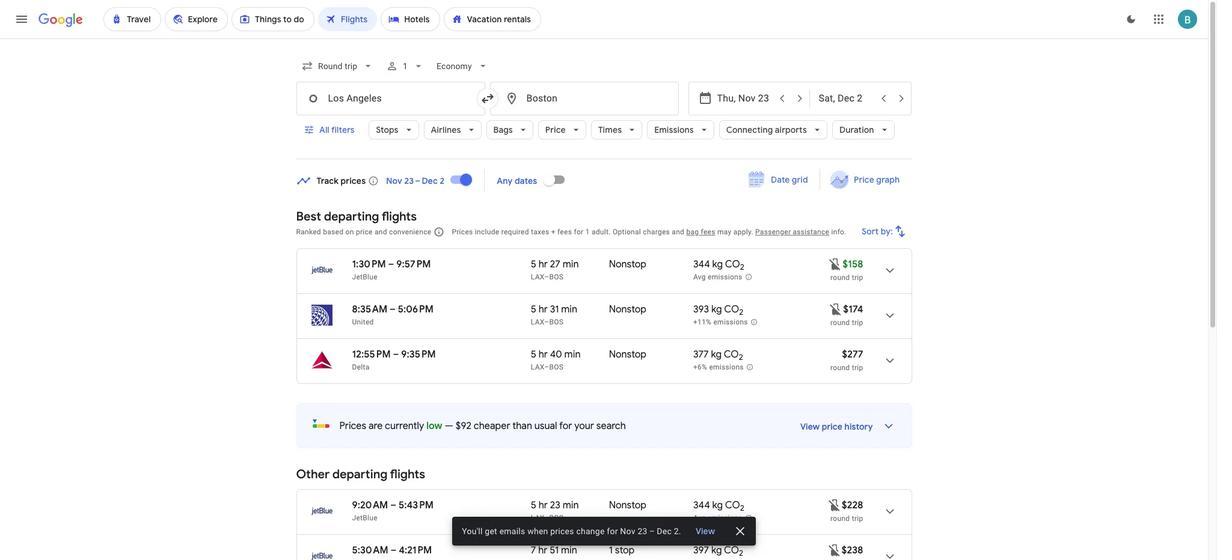 Task type: locate. For each thing, give the bounding box(es) containing it.
total duration 7 hr 51 min. element
[[531, 545, 609, 559]]

change appearance image
[[1117, 5, 1146, 34]]

2 vertical spatial round trip
[[831, 515, 863, 523]]

2 bos from the top
[[550, 318, 564, 327]]

4 lax from the top
[[531, 514, 545, 523]]

change
[[577, 527, 605, 537]]

grid
[[792, 174, 808, 185]]

2 inside the "377 kg co 2"
[[739, 353, 743, 363]]

4 bos from the top
[[550, 514, 564, 523]]

0 vertical spatial prices
[[452, 228, 473, 236]]

jetblue inside 9:20 am – 5:43 pm jetblue
[[352, 514, 378, 523]]

kg right '397'
[[712, 545, 722, 557]]

Departure time: 9:20 AM. text field
[[352, 500, 388, 512]]

kg for 5 hr 27 min
[[713, 259, 723, 271]]

23 – dec left 2.
[[638, 527, 672, 537]]

emissions down the "377 kg co 2" at the right of page
[[709, 363, 744, 372]]

this price for this flight doesn't include overhead bin access. if you need a carry-on bag, use the bags filter to update prices. image left flight details. leaves los angeles international airport at 5:30 am on thursday, november 23 and arrives at boston logan international airport at 4:21 pm on thursday, november 23. image
[[827, 543, 842, 558]]

bos
[[550, 273, 564, 282], [550, 318, 564, 327], [550, 363, 564, 372], [550, 514, 564, 523]]

1 bos from the top
[[550, 273, 564, 282]]

co down may
[[725, 259, 740, 271]]

nov
[[386, 175, 402, 186], [620, 527, 636, 537]]

round
[[831, 274, 850, 282], [831, 319, 850, 327], [831, 364, 850, 372], [831, 515, 850, 523]]

date grid button
[[740, 169, 818, 191]]

fees
[[558, 228, 572, 236], [701, 228, 716, 236]]

price inside popup button
[[545, 125, 566, 135]]

hr left 27
[[539, 259, 548, 271]]

trip for $158
[[852, 274, 863, 282]]

0 vertical spatial jetblue
[[352, 273, 378, 282]]

hr left 31
[[539, 304, 548, 316]]

2 fees from the left
[[701, 228, 716, 236]]

1 avg from the top
[[693, 273, 706, 282]]

1 horizontal spatial for
[[574, 228, 584, 236]]

2 344 from the top
[[693, 500, 710, 512]]

– down total duration 5 hr 27 min. "element"
[[545, 273, 550, 282]]

prices left are
[[340, 420, 366, 432]]

1 lax from the top
[[531, 273, 545, 282]]

fees right +
[[558, 228, 572, 236]]

leaves los angeles international airport at 1:30 pm on thursday, november 23 and arrives at boston logan international airport at 9:57 pm on thursday, november 23. element
[[352, 259, 431, 271]]

12:55 pm – 9:35 pm delta
[[352, 349, 436, 372]]

departing for best
[[324, 209, 379, 224]]

co up the +11% emissions
[[724, 304, 739, 316]]

departing up on
[[324, 209, 379, 224]]

lax up when
[[531, 514, 545, 523]]

2 avg emissions from the top
[[693, 514, 743, 523]]

bos down 27
[[550, 273, 564, 282]]

23 – dec right learn more about tracked prices image
[[404, 175, 438, 186]]

optional
[[613, 228, 641, 236]]

nov up stop at the right
[[620, 527, 636, 537]]

lax down total duration 5 hr 40 min. element
[[531, 363, 545, 372]]

1 vertical spatial price
[[854, 174, 875, 185]]

trip down $158
[[852, 274, 863, 282]]

344 down 'bag fees' button
[[693, 259, 710, 271]]

leaves los angeles international airport at 12:55 pm on thursday, november 23 and arrives at boston logan international airport at 9:35 pm on thursday, november 23. element
[[352, 349, 436, 361]]

277 US dollars text field
[[842, 349, 863, 361]]

nonstop for 5 hr 27 min
[[609, 259, 647, 271]]

– left arrival time: 5:43 pm. text box
[[390, 500, 396, 512]]

co right '397'
[[724, 545, 739, 557]]

for up 1 stop
[[607, 527, 618, 537]]

min inside 5 hr 40 min lax – bos
[[565, 349, 581, 361]]

344 for 393
[[693, 259, 710, 271]]

2 lax from the top
[[531, 318, 545, 327]]

flights up convenience
[[382, 209, 417, 224]]

avg for 397
[[693, 514, 706, 523]]

3 trip from the top
[[852, 364, 863, 372]]

– inside 8:35 am – 5:06 pm united
[[390, 304, 396, 316]]

hr inside the 5 hr 27 min lax – bos
[[539, 259, 548, 271]]

jetblue down departure time: 9:20 am. text field
[[352, 514, 378, 523]]

5 hr 31 min lax – bos
[[531, 304, 578, 327]]

prices are currently low — $92 cheaper than usual for your search
[[340, 420, 626, 432]]

jetblue for 9:20 am
[[352, 514, 378, 523]]

1:30 pm
[[352, 259, 386, 271]]

2 trip from the top
[[852, 319, 863, 327]]

– left 4:21 pm text box
[[391, 545, 397, 557]]

this price for this flight doesn't include overhead bin access. if you need a carry-on bag, use the bags filter to update prices. image down $158
[[829, 302, 844, 317]]

leaves los angeles international airport at 9:20 am on thursday, november 23 and arrives at boston logan international airport at 5:43 pm on thursday, november 23. element
[[352, 500, 434, 512]]

1 nonstop flight. element from the top
[[609, 259, 647, 272]]

min inside 5 hr 31 min lax – bos
[[561, 304, 578, 316]]

$158
[[843, 259, 863, 271]]

this price for this flight doesn't include overhead bin access. if you need a carry-on bag, use the bags filter to update prices. image for $158
[[828, 257, 843, 272]]

you'll
[[462, 527, 483, 537]]

airports
[[775, 125, 807, 135]]

round trip down $174
[[831, 319, 863, 327]]

co up 397 kg co 2
[[725, 500, 740, 512]]

174 US dollars text field
[[844, 304, 863, 316]]

1 horizontal spatial and
[[672, 228, 685, 236]]

duration
[[840, 125, 874, 135]]

0 vertical spatial avg emissions
[[693, 273, 743, 282]]

4 nonstop flight. element from the top
[[609, 500, 647, 514]]

flight details. leaves los angeles international airport at 12:55 pm on thursday, november 23 and arrives at boston logan international airport at 9:35 pm on thursday, november 23. image
[[876, 346, 904, 375]]

1 horizontal spatial nov
[[620, 527, 636, 537]]

238 US dollars text field
[[842, 545, 863, 557]]

1 344 kg co 2 from the top
[[693, 259, 745, 273]]

0 vertical spatial 1
[[403, 61, 408, 71]]

2 up +6% emissions
[[739, 353, 743, 363]]

1 horizontal spatial view
[[801, 422, 820, 432]]

min right 27
[[563, 259, 579, 271]]

0 horizontal spatial prices
[[340, 420, 366, 432]]

5 for 5 hr 40 min
[[531, 349, 536, 361]]

trip inside the $277 round trip
[[852, 364, 863, 372]]

5:43 pm
[[399, 500, 434, 512]]

emissions up 393 kg co 2
[[708, 273, 743, 282]]

bos down 31
[[550, 318, 564, 327]]

bos inside the 5 hr 27 min lax – bos
[[550, 273, 564, 282]]

lax down total duration 5 hr 27 min. "element"
[[531, 273, 545, 282]]

prices include required taxes + fees for 1 adult. optional charges and bag fees may apply. passenger assistance
[[452, 228, 830, 236]]

departing for other
[[332, 467, 388, 482]]

5 inside 5 hr 31 min lax – bos
[[531, 304, 536, 316]]

$92
[[456, 420, 472, 432]]

nonstop flight. element for 5 hr 31 min
[[609, 304, 647, 318]]

currently
[[385, 420, 424, 432]]

nonstop flight. element
[[609, 259, 647, 272], [609, 304, 647, 318], [609, 349, 647, 363], [609, 500, 647, 514]]

1 vertical spatial price
[[822, 422, 843, 432]]

2 for 5 hr 40 min
[[739, 353, 743, 363]]

lax for 5 hr 23 min
[[531, 514, 545, 523]]

min inside the 5 hr 27 min lax – bos
[[563, 259, 579, 271]]

this price for this flight doesn't include overhead bin access. if you need a carry-on bag, use the bags filter to update prices. image up 238 us dollars text box
[[828, 498, 842, 513]]

main content
[[296, 165, 912, 561]]

nonstop for 5 hr 31 min
[[609, 304, 647, 316]]

– inside 9:20 am – 5:43 pm jetblue
[[390, 500, 396, 512]]

1 round from the top
[[831, 274, 850, 282]]

344 kg co 2 for 393
[[693, 259, 745, 273]]

avg emissions up 393 kg co 2
[[693, 273, 743, 282]]

view inside button
[[696, 526, 715, 537]]

2 up 397 kg co 2
[[740, 504, 745, 514]]

2 avg from the top
[[693, 514, 706, 523]]

price left history
[[822, 422, 843, 432]]

0 vertical spatial 344
[[693, 259, 710, 271]]

view status
[[452, 517, 756, 546]]

nov inside find the best price region
[[386, 175, 402, 186]]

– down the total duration 5 hr 31 min. element
[[545, 318, 550, 327]]

nov right learn more about tracked prices image
[[386, 175, 402, 186]]

2 vertical spatial for
[[607, 527, 618, 537]]

2 up the +11% emissions
[[739, 307, 744, 318]]

your
[[575, 420, 594, 432]]

hr left 40
[[539, 349, 548, 361]]

0 vertical spatial 344 kg co 2
[[693, 259, 745, 273]]

$277 round trip
[[831, 349, 863, 372]]

flights for other departing flights
[[390, 467, 425, 482]]

5 inside the 5 hr 27 min lax – bos
[[531, 259, 536, 271]]

price
[[545, 125, 566, 135], [854, 174, 875, 185]]

times
[[598, 125, 622, 135]]

view price history
[[801, 422, 873, 432]]

2 vertical spatial 1
[[609, 545, 613, 557]]

all
[[319, 125, 329, 135]]

5:06 pm
[[398, 304, 434, 316]]

hr for 40
[[539, 349, 548, 361]]

4 trip from the top
[[852, 515, 863, 523]]

344 kg co 2
[[693, 259, 745, 273], [693, 500, 745, 514]]

– inside the 5 hr 27 min lax – bos
[[545, 273, 550, 282]]

bos inside '5 hr 23 min lax – bos'
[[550, 514, 564, 523]]

hr inside 5 hr 31 min lax – bos
[[539, 304, 548, 316]]

1 vertical spatial prices
[[551, 527, 574, 537]]

2 344 kg co 2 from the top
[[693, 500, 745, 514]]

prices left learn more about tracked prices image
[[341, 175, 366, 186]]

for for fees
[[574, 228, 584, 236]]

kg inside the "377 kg co 2"
[[711, 349, 722, 361]]

departing
[[324, 209, 379, 224], [332, 467, 388, 482]]

kg inside 393 kg co 2
[[712, 304, 722, 316]]

12:55 pm
[[352, 349, 391, 361]]

1 vertical spatial round trip
[[831, 319, 863, 327]]

hr right 7
[[538, 545, 548, 557]]

bos inside 5 hr 40 min lax – bos
[[550, 363, 564, 372]]

co for $158
[[725, 259, 740, 271]]

departing up 9:20 am on the left bottom
[[332, 467, 388, 482]]

sort
[[862, 226, 879, 237]]

0 horizontal spatial prices
[[341, 175, 366, 186]]

kg up the +11% emissions
[[712, 304, 722, 316]]

1 hr from the top
[[539, 259, 548, 271]]

date
[[771, 174, 790, 185]]

– left 9:35 pm text box on the bottom left of the page
[[393, 349, 399, 361]]

view up '397'
[[696, 526, 715, 537]]

price right on
[[356, 228, 373, 236]]

bos down 40
[[550, 363, 564, 372]]

9:35 pm
[[401, 349, 436, 361]]

1 vertical spatial avg
[[693, 514, 706, 523]]

1 horizontal spatial prices
[[452, 228, 473, 236]]

1 vertical spatial flights
[[390, 467, 425, 482]]

$277
[[842, 349, 863, 361]]

avg up '393'
[[693, 273, 706, 282]]

view left history
[[801, 422, 820, 432]]

2 nonstop flight. element from the top
[[609, 304, 647, 318]]

min for 5 hr 31 min
[[561, 304, 578, 316]]

Arrival time: 9:35 PM. text field
[[401, 349, 436, 361]]

– up when
[[545, 514, 550, 523]]

2 nonstop from the top
[[609, 304, 647, 316]]

low
[[427, 420, 442, 432]]

2 down airlines
[[440, 175, 445, 186]]

none search field containing all filters
[[296, 52, 912, 159]]

bos down the 23
[[550, 514, 564, 523]]

flights for best departing flights
[[382, 209, 417, 224]]

based
[[323, 228, 344, 236]]

Departure time: 12:55 PM. text field
[[352, 349, 391, 361]]

0 vertical spatial round trip
[[831, 274, 863, 282]]

emissions down 393 kg co 2
[[714, 318, 748, 327]]

1 horizontal spatial prices
[[551, 527, 574, 537]]

0 horizontal spatial view
[[696, 526, 715, 537]]

trip down $277 at the right of the page
[[852, 364, 863, 372]]

connecting
[[726, 125, 773, 135]]

2 horizontal spatial 1
[[609, 545, 613, 557]]

price for price
[[545, 125, 566, 135]]

393 kg co 2
[[693, 304, 744, 318]]

1 vertical spatial for
[[559, 420, 572, 432]]

hr for 27
[[539, 259, 548, 271]]

min inside '5 hr 23 min lax – bos'
[[563, 500, 579, 512]]

0 vertical spatial view
[[801, 422, 820, 432]]

round down $174
[[831, 319, 850, 327]]

3 round trip from the top
[[831, 515, 863, 523]]

1 vertical spatial 344
[[693, 500, 710, 512]]

1 vertical spatial departing
[[332, 467, 388, 482]]

5 left 31
[[531, 304, 536, 316]]

1 horizontal spatial fees
[[701, 228, 716, 236]]

1 horizontal spatial price
[[822, 422, 843, 432]]

393
[[693, 304, 709, 316]]

4 nonstop from the top
[[609, 500, 647, 512]]

5 hr 27 min lax – bos
[[531, 259, 579, 282]]

7 hr 51 min
[[531, 545, 577, 557]]

avg
[[693, 273, 706, 282], [693, 514, 706, 523]]

bos for 23
[[550, 514, 564, 523]]

hr left the 23
[[539, 500, 548, 512]]

jetblue inside 1:30 pm – 9:57 pm jetblue
[[352, 273, 378, 282]]

– inside '5 hr 23 min lax – bos'
[[545, 514, 550, 523]]

2 down apply.
[[740, 262, 745, 273]]

swap origin and destination. image
[[480, 91, 495, 106]]

2 inside 393 kg co 2
[[739, 307, 744, 318]]

0 vertical spatial avg
[[693, 273, 706, 282]]

1 horizontal spatial 23 – dec
[[638, 527, 672, 537]]

flight details. leaves los angeles international airport at 1:30 pm on thursday, november 23 and arrives at boston logan international airport at 9:57 pm on thursday, november 23. image
[[876, 256, 904, 285]]

airlines
[[431, 125, 461, 135]]

nonstop flight. element for 5 hr 23 min
[[609, 500, 647, 514]]

1 trip from the top
[[852, 274, 863, 282]]

344 kg co 2 up view button
[[693, 500, 745, 514]]

prices up the 51
[[551, 527, 574, 537]]

Arrival time: 5:43 PM. text field
[[399, 500, 434, 512]]

search
[[597, 420, 626, 432]]

1 nonstop from the top
[[609, 259, 647, 271]]

jetblue
[[352, 273, 378, 282], [352, 514, 378, 523]]

5 left the 23
[[531, 500, 536, 512]]

co inside the "377 kg co 2"
[[724, 349, 739, 361]]

trip down $174
[[852, 319, 863, 327]]

1 vertical spatial avg emissions
[[693, 514, 743, 523]]

min for 5 hr 40 min
[[565, 349, 581, 361]]

2 inside find the best price region
[[440, 175, 445, 186]]

prices
[[452, 228, 473, 236], [340, 420, 366, 432]]

0 horizontal spatial price
[[545, 125, 566, 135]]

1 5 from the top
[[531, 259, 536, 271]]

price right bags popup button
[[545, 125, 566, 135]]

2 5 from the top
[[531, 304, 536, 316]]

1 horizontal spatial 1
[[586, 228, 590, 236]]

hr inside '5 hr 23 min lax – bos'
[[539, 500, 548, 512]]

view inside main content
[[801, 422, 820, 432]]

1 jetblue from the top
[[352, 273, 378, 282]]

kg up view button
[[713, 500, 723, 512]]

lax inside 5 hr 40 min lax – bos
[[531, 363, 545, 372]]

lax down the total duration 5 hr 31 min. element
[[531, 318, 545, 327]]

377
[[693, 349, 709, 361]]

+6%
[[693, 363, 707, 372]]

lax for 5 hr 27 min
[[531, 273, 545, 282]]

trip down $228
[[852, 515, 863, 523]]

3 lax from the top
[[531, 363, 545, 372]]

2 round trip from the top
[[831, 319, 863, 327]]

connecting airports
[[726, 125, 807, 135]]

price inside button
[[854, 174, 875, 185]]

layover (1 of 1) is a 1 hr 11 min layover at john f. kennedy international airport in new york. element
[[609, 559, 687, 561]]

leaves los angeles international airport at 5:30 am on thursday, november 23 and arrives at boston logan international airport at 4:21 pm on thursday, november 23. element
[[352, 545, 432, 557]]

5 left 27
[[531, 259, 536, 271]]

round trip
[[831, 274, 863, 282], [831, 319, 863, 327], [831, 515, 863, 523]]

round down $158
[[831, 274, 850, 282]]

3 5 from the top
[[531, 349, 536, 361]]

prices inside view status
[[551, 527, 574, 537]]

on
[[346, 228, 354, 236]]

are
[[369, 420, 383, 432]]

1 avg emissions from the top
[[693, 273, 743, 282]]

bos for 27
[[550, 273, 564, 282]]

charges
[[643, 228, 670, 236]]

0 vertical spatial 23 – dec
[[404, 175, 438, 186]]

1 vertical spatial view
[[696, 526, 715, 537]]

bos inside 5 hr 31 min lax – bos
[[550, 318, 564, 327]]

1 fees from the left
[[558, 228, 572, 236]]

jetblue down 1:30 pm
[[352, 273, 378, 282]]

price
[[356, 228, 373, 236], [822, 422, 843, 432]]

0 horizontal spatial fees
[[558, 228, 572, 236]]

kg up +6% emissions
[[711, 349, 722, 361]]

4 round from the top
[[831, 515, 850, 523]]

– right 8:35 am
[[390, 304, 396, 316]]

1:30 pm – 9:57 pm jetblue
[[352, 259, 431, 282]]

2 jetblue from the top
[[352, 514, 378, 523]]

0 horizontal spatial price
[[356, 228, 373, 236]]

for inside view status
[[607, 527, 618, 537]]

0 vertical spatial price
[[545, 125, 566, 135]]

this price for this flight doesn't include overhead bin access. if you need a carry-on bag, use the bags filter to update prices. image down assistance
[[828, 257, 843, 272]]

emissions
[[708, 273, 743, 282], [714, 318, 748, 327], [709, 363, 744, 372], [708, 514, 743, 523]]

lax for 5 hr 31 min
[[531, 318, 545, 327]]

1 inside popup button
[[403, 61, 408, 71]]

round down 228 us dollars text box
[[831, 515, 850, 523]]

4 5 from the top
[[531, 500, 536, 512]]

co inside 393 kg co 2
[[724, 304, 739, 316]]

0 horizontal spatial and
[[375, 228, 387, 236]]

for left adult.
[[574, 228, 584, 236]]

5 hr from the top
[[538, 545, 548, 557]]

3 bos from the top
[[550, 363, 564, 372]]

0 horizontal spatial 1
[[403, 61, 408, 71]]

bag fees button
[[687, 228, 716, 236]]

flights up arrival time: 5:43 pm. text box
[[390, 467, 425, 482]]

0 vertical spatial prices
[[341, 175, 366, 186]]

view price history image
[[874, 412, 903, 441]]

avg up '397'
[[693, 514, 706, 523]]

1 344 from the top
[[693, 259, 710, 271]]

this price for this flight doesn't include overhead bin access. if you need a carry-on bag, use the bags filter to update prices. image
[[828, 257, 843, 272], [829, 302, 844, 317], [828, 498, 842, 513], [827, 543, 842, 558]]

344 up view button
[[693, 500, 710, 512]]

learn more about tracked prices image
[[368, 175, 379, 186]]

5 hr 23 min lax – bos
[[531, 500, 579, 523]]

5 inside 5 hr 40 min lax – bos
[[531, 349, 536, 361]]

4 hr from the top
[[539, 500, 548, 512]]

0 vertical spatial nov
[[386, 175, 402, 186]]

3 nonstop from the top
[[609, 349, 647, 361]]

min right 40
[[565, 349, 581, 361]]

nonstop for 5 hr 23 min
[[609, 500, 647, 512]]

– inside 5 hr 40 min lax – bos
[[545, 363, 550, 372]]

avg emissions up 397 kg co 2
[[693, 514, 743, 523]]

co up +6% emissions
[[724, 349, 739, 361]]

min right the 23
[[563, 500, 579, 512]]

and left bag
[[672, 228, 685, 236]]

lax inside the 5 hr 27 min lax – bos
[[531, 273, 545, 282]]

and down best departing flights
[[375, 228, 387, 236]]

0 horizontal spatial nov
[[386, 175, 402, 186]]

None field
[[296, 55, 379, 77], [432, 55, 494, 77], [296, 55, 379, 77], [432, 55, 494, 77]]

united
[[352, 318, 374, 327]]

trip for $174
[[852, 319, 863, 327]]

344
[[693, 259, 710, 271], [693, 500, 710, 512]]

round trip down $158
[[831, 274, 863, 282]]

2 hr from the top
[[539, 304, 548, 316]]

0 vertical spatial departing
[[324, 209, 379, 224]]

fees right bag
[[701, 228, 716, 236]]

find the best price region
[[296, 165, 912, 200]]

2 horizontal spatial for
[[607, 527, 618, 537]]

None text field
[[296, 82, 485, 115], [490, 82, 679, 115], [296, 82, 485, 115], [490, 82, 679, 115]]

dates
[[515, 175, 537, 186]]

hr inside 5 hr 40 min lax – bos
[[539, 349, 548, 361]]

– right the departure time: 1:30 pm. text box
[[388, 259, 394, 271]]

0 vertical spatial flights
[[382, 209, 417, 224]]

prices right learn more about ranking icon
[[452, 228, 473, 236]]

3 hr from the top
[[539, 349, 548, 361]]

emissions up 397 kg co 2
[[708, 514, 743, 523]]

kg down may
[[713, 259, 723, 271]]

– down total duration 5 hr 40 min. element
[[545, 363, 550, 372]]

397 kg co 2
[[693, 545, 744, 559]]

1 vertical spatial nov
[[620, 527, 636, 537]]

1 for 1 stop
[[609, 545, 613, 557]]

kg for 5 hr 31 min
[[712, 304, 722, 316]]

other
[[296, 467, 330, 482]]

0 vertical spatial price
[[356, 228, 373, 236]]

1 vertical spatial 23 – dec
[[638, 527, 672, 537]]

23 – dec inside find the best price region
[[404, 175, 438, 186]]

than
[[513, 420, 532, 432]]

1 vertical spatial prices
[[340, 420, 366, 432]]

5 inside '5 hr 23 min lax – bos'
[[531, 500, 536, 512]]

5 left 40
[[531, 349, 536, 361]]

3 round from the top
[[831, 364, 850, 372]]

hr for 51
[[538, 545, 548, 557]]

1 round trip from the top
[[831, 274, 863, 282]]

co inside 397 kg co 2
[[724, 545, 739, 557]]

flight details. leaves los angeles international airport at 5:30 am on thursday, november 23 and arrives at boston logan international airport at 4:21 pm on thursday, november 23. image
[[876, 543, 904, 561]]

2 right '397'
[[739, 549, 744, 559]]

bags button
[[486, 115, 533, 144]]

adult.
[[592, 228, 611, 236]]

hr for 31
[[539, 304, 548, 316]]

None search field
[[296, 52, 912, 159]]

1 vertical spatial jetblue
[[352, 514, 378, 523]]

track
[[317, 175, 339, 186]]

3 nonstop flight. element from the top
[[609, 349, 647, 363]]

lax inside 5 hr 31 min lax – bos
[[531, 318, 545, 327]]

co for $228
[[725, 500, 740, 512]]

loading results progress bar
[[0, 38, 1208, 41]]

1 vertical spatial 344 kg co 2
[[693, 500, 745, 514]]

for left your
[[559, 420, 572, 432]]

– inside the 12:55 pm – 9:35 pm delta
[[393, 349, 399, 361]]

0 vertical spatial for
[[574, 228, 584, 236]]

1 horizontal spatial price
[[854, 174, 875, 185]]

round trip down 228 us dollars text box
[[831, 515, 863, 523]]

round down '$277' text box
[[831, 364, 850, 372]]

lax inside '5 hr 23 min lax – bos'
[[531, 514, 545, 523]]

2 round from the top
[[831, 319, 850, 327]]

2 inside 397 kg co 2
[[739, 549, 744, 559]]

0 horizontal spatial 23 – dec
[[404, 175, 438, 186]]

bos for 40
[[550, 363, 564, 372]]

all filters
[[319, 125, 354, 135]]

price left graph
[[854, 174, 875, 185]]

min right 31
[[561, 304, 578, 316]]

hr
[[539, 259, 548, 271], [539, 304, 548, 316], [539, 349, 548, 361], [539, 500, 548, 512], [538, 545, 548, 557]]

times button
[[591, 115, 643, 144]]

2 for 5 hr 27 min
[[740, 262, 745, 273]]



Task type: vqa. For each thing, say whether or not it's contained in the screenshot.
GOOGLE image
no



Task type: describe. For each thing, give the bounding box(es) containing it.
lax for 5 hr 40 min
[[531, 363, 545, 372]]

5 for 5 hr 23 min
[[531, 500, 536, 512]]

emissions for $158
[[708, 273, 743, 282]]

flight details. leaves los angeles international airport at 8:35 am on thursday, november 23 and arrives at boston logan international airport at 5:06 pm on thursday, november 23. image
[[876, 301, 904, 330]]

price for price graph
[[854, 174, 875, 185]]

best
[[296, 209, 321, 224]]

co for $174
[[724, 304, 739, 316]]

+11%
[[693, 318, 712, 327]]

1 for 1
[[403, 61, 408, 71]]

by:
[[881, 226, 893, 237]]

round inside the $277 round trip
[[831, 364, 850, 372]]

ranked based on price and convenience
[[296, 228, 432, 236]]

cheaper
[[474, 420, 510, 432]]

Arrival time: 5:06 PM. text field
[[398, 304, 434, 316]]

kg for 5 hr 23 min
[[713, 500, 723, 512]]

Arrival time: 9:57 PM. text field
[[397, 259, 431, 271]]

best departing flights
[[296, 209, 417, 224]]

for for change
[[607, 527, 618, 537]]

27
[[550, 259, 561, 271]]

graph
[[877, 174, 900, 185]]

8:35 am
[[352, 304, 387, 316]]

round for $174
[[831, 319, 850, 327]]

bag
[[687, 228, 699, 236]]

nonstop for 5 hr 40 min
[[609, 349, 647, 361]]

1 vertical spatial 1
[[586, 228, 590, 236]]

learn more about ranking image
[[434, 227, 445, 238]]

total duration 5 hr 27 min. element
[[531, 259, 609, 272]]

avg for 393
[[693, 273, 706, 282]]

1 stop
[[609, 545, 635, 557]]

emissions for $228
[[708, 514, 743, 523]]

5 for 5 hr 31 min
[[531, 304, 536, 316]]

round for $228
[[831, 515, 850, 523]]

—
[[445, 420, 453, 432]]

$228
[[842, 500, 863, 512]]

jetblue for 1:30 pm
[[352, 273, 378, 282]]

bos for 31
[[550, 318, 564, 327]]

Departure time: 1:30 PM. text field
[[352, 259, 386, 271]]

stops button
[[369, 115, 419, 144]]

1 and from the left
[[375, 228, 387, 236]]

7
[[531, 545, 536, 557]]

+6% emissions
[[693, 363, 744, 372]]

Departure time: 5:30 AM. text field
[[352, 545, 388, 557]]

view for view
[[696, 526, 715, 537]]

min right the 51
[[561, 545, 577, 557]]

+
[[551, 228, 556, 236]]

price graph
[[854, 174, 900, 185]]

4:21 pm
[[399, 545, 432, 557]]

5 for 5 hr 27 min
[[531, 259, 536, 271]]

344 for 397
[[693, 500, 710, 512]]

Departure time: 8:35 AM. text field
[[352, 304, 387, 316]]

all filters button
[[296, 115, 364, 144]]

hr for 23
[[539, 500, 548, 512]]

avg emissions for 393
[[693, 273, 743, 282]]

apply.
[[734, 228, 754, 236]]

9:20 am – 5:43 pm jetblue
[[352, 500, 434, 523]]

when
[[528, 527, 548, 537]]

usual
[[535, 420, 557, 432]]

kg inside 397 kg co 2
[[712, 545, 722, 557]]

0 horizontal spatial for
[[559, 420, 572, 432]]

total duration 5 hr 31 min. element
[[531, 304, 609, 318]]

price button
[[538, 115, 586, 144]]

leaves los angeles international airport at 8:35 am on thursday, november 23 and arrives at boston logan international airport at 5:06 pm on thursday, november 23. element
[[352, 304, 434, 316]]

23 – dec inside view status
[[638, 527, 672, 537]]

2 for 5 hr 23 min
[[740, 504, 745, 514]]

view for view price history
[[801, 422, 820, 432]]

prices inside find the best price region
[[341, 175, 366, 186]]

$174
[[844, 304, 863, 316]]

397
[[693, 545, 709, 557]]

nonstop flight. element for 5 hr 40 min
[[609, 349, 647, 363]]

prices for prices are currently low — $92 cheaper than usual for your search
[[340, 420, 366, 432]]

other departing flights
[[296, 467, 425, 482]]

158 US dollars text field
[[843, 259, 863, 271]]

delta
[[352, 363, 370, 372]]

round trip for $158
[[831, 274, 863, 282]]

+11% emissions
[[693, 318, 748, 327]]

price graph button
[[823, 169, 910, 191]]

ranked
[[296, 228, 321, 236]]

total duration 5 hr 23 min. element
[[531, 500, 609, 514]]

Departure text field
[[717, 82, 773, 115]]

stops
[[376, 125, 399, 135]]

trip for $228
[[852, 515, 863, 523]]

you'll get emails when prices change for nov 23 – dec 2.
[[462, 527, 681, 537]]

passenger
[[756, 228, 791, 236]]

344 kg co 2 for 397
[[693, 500, 745, 514]]

51
[[550, 545, 559, 557]]

required
[[501, 228, 529, 236]]

passenger assistance button
[[756, 228, 830, 236]]

377 kg co 2
[[693, 349, 743, 363]]

2 for 5 hr 31 min
[[739, 307, 744, 318]]

nonstop flight. element for 5 hr 27 min
[[609, 259, 647, 272]]

main content containing best departing flights
[[296, 165, 912, 561]]

round for $158
[[831, 274, 850, 282]]

31
[[550, 304, 559, 316]]

5:30 am
[[352, 545, 388, 557]]

kg for 5 hr 40 min
[[711, 349, 722, 361]]

prices for prices include required taxes + fees for 1 adult. optional charges and bag fees may apply. passenger assistance
[[452, 228, 473, 236]]

5 hr 40 min lax – bos
[[531, 349, 581, 372]]

23
[[550, 500, 561, 512]]

1 button
[[381, 52, 429, 81]]

main menu image
[[14, 12, 29, 26]]

– inside 5 hr 31 min lax – bos
[[545, 318, 550, 327]]

include
[[475, 228, 499, 236]]

get
[[485, 527, 497, 537]]

nov 23 – dec 2
[[386, 175, 445, 186]]

8:35 am – 5:06 pm united
[[352, 304, 434, 327]]

convenience
[[389, 228, 432, 236]]

Return text field
[[819, 82, 874, 115]]

may
[[718, 228, 732, 236]]

Arrival time: 4:21 PM. text field
[[399, 545, 432, 557]]

2.
[[674, 527, 681, 537]]

– inside 1:30 pm – 9:57 pm jetblue
[[388, 259, 394, 271]]

this price for this flight doesn't include overhead bin access. if you need a carry-on bag, use the bags filter to update prices. image for $238
[[827, 543, 842, 558]]

date grid
[[771, 174, 808, 185]]

any
[[497, 175, 513, 186]]

total duration 5 hr 40 min. element
[[531, 349, 609, 363]]

assistance
[[793, 228, 830, 236]]

avg emissions for 397
[[693, 514, 743, 523]]

connecting airports button
[[719, 115, 828, 144]]

emissions
[[655, 125, 694, 135]]

round trip for $174
[[831, 319, 863, 327]]

1 stop flight. element
[[609, 545, 635, 559]]

bags
[[494, 125, 513, 135]]

history
[[845, 422, 873, 432]]

co for $238
[[724, 545, 739, 557]]

228 US dollars text field
[[842, 500, 863, 512]]

$238
[[842, 545, 863, 557]]

airlines button
[[424, 115, 482, 144]]

nov inside view status
[[620, 527, 636, 537]]

duration button
[[832, 115, 895, 144]]

emails
[[500, 527, 525, 537]]

min for 5 hr 27 min
[[563, 259, 579, 271]]

emissions button
[[647, 115, 714, 144]]

min for 5 hr 23 min
[[563, 500, 579, 512]]

2 and from the left
[[672, 228, 685, 236]]

stop
[[615, 545, 635, 557]]

round trip for $228
[[831, 515, 863, 523]]

emissions for $174
[[714, 318, 748, 327]]

this price for this flight doesn't include overhead bin access. if you need a carry-on bag, use the bags filter to update prices. image for $174
[[829, 302, 844, 317]]

9:20 am
[[352, 500, 388, 512]]

this price for this flight doesn't include overhead bin access. if you need a carry-on bag, use the bags filter to update prices. image for $228
[[828, 498, 842, 513]]

flight details. leaves los angeles international airport at 9:20 am on thursday, november 23 and arrives at boston logan international airport at 5:43 pm on thursday, november 23. image
[[876, 497, 904, 526]]

5:30 am – 4:21 pm
[[352, 545, 432, 557]]



